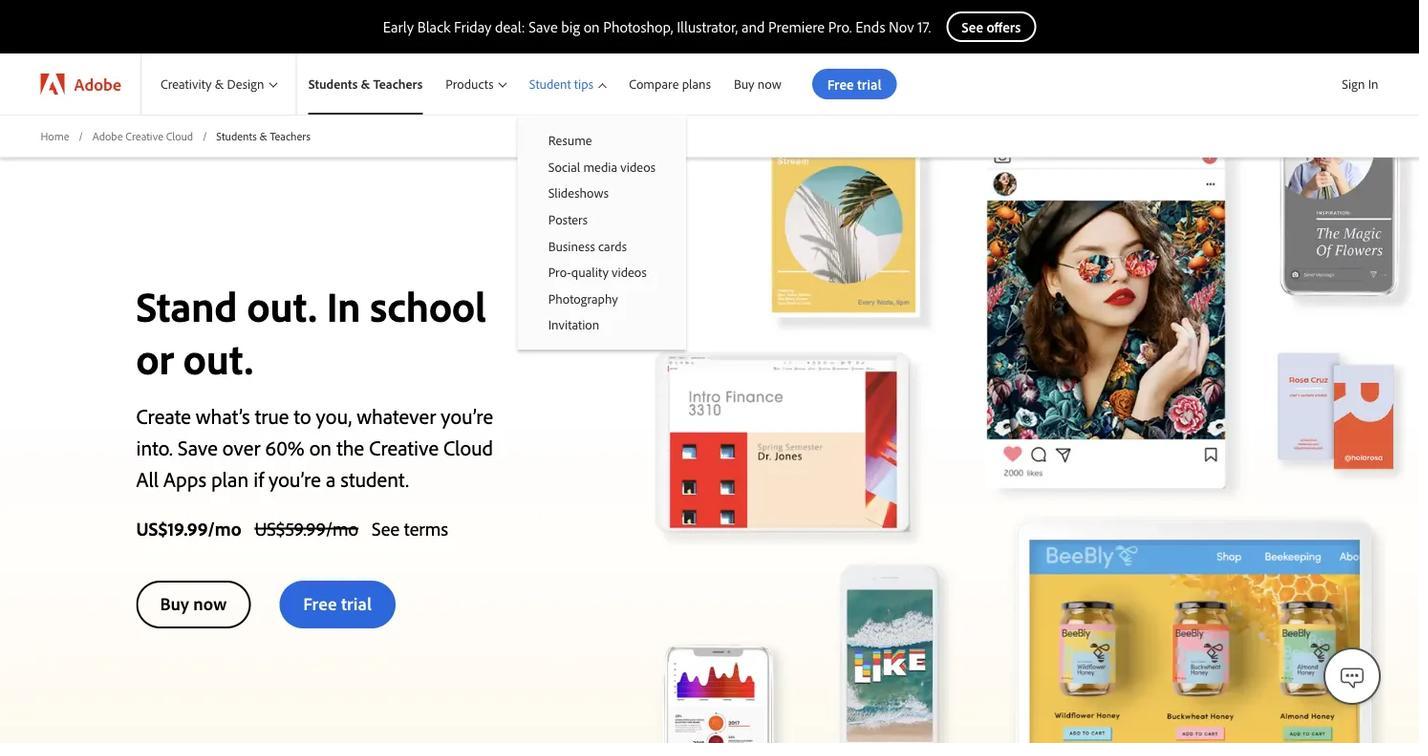 Task type: locate. For each thing, give the bounding box(es) containing it.
2 us$ from the left
[[255, 516, 285, 540]]

creativity & design button
[[141, 54, 296, 115]]

99
[[187, 516, 208, 540], [306, 516, 326, 540]]

creative down whatever
[[369, 434, 439, 461]]

school
[[370, 279, 486, 332]]

on left the
[[309, 434, 332, 461]]

0 horizontal spatial 99
[[187, 516, 208, 540]]

17.
[[918, 17, 931, 36]]

buy now down and
[[734, 76, 782, 92]]

/mo
[[208, 516, 241, 540], [326, 516, 358, 540]]

1 horizontal spatial us$
[[255, 516, 285, 540]]

1 vertical spatial in
[[327, 279, 361, 332]]

0 vertical spatial you're
[[441, 403, 493, 429]]

students down design
[[216, 129, 257, 143]]

1 vertical spatial students & teachers
[[216, 129, 311, 143]]

1 99 from the left
[[187, 516, 208, 540]]

&
[[215, 76, 224, 92], [361, 76, 370, 92], [260, 129, 267, 143]]

a
[[326, 466, 336, 492]]

1 vertical spatial save
[[178, 434, 218, 461]]

2 . from the left
[[303, 516, 306, 540]]

you're left the a
[[269, 466, 321, 492]]

us$ down all
[[136, 516, 168, 540]]

buy
[[734, 76, 754, 92], [160, 592, 189, 615]]

creative
[[125, 129, 163, 143], [369, 434, 439, 461]]

teachers down creativity & design 'dropdown button'
[[270, 129, 311, 143]]

0 vertical spatial buy now
[[734, 76, 782, 92]]

you're right whatever
[[441, 403, 493, 429]]

resume
[[548, 132, 592, 149]]

1 vertical spatial students
[[216, 129, 257, 143]]

on inside create what's true to you, whatever you're into. save over 60% on the creative cloud all apps plan if you're a student.
[[309, 434, 332, 461]]

1 /mo from the left
[[208, 516, 241, 540]]

1 horizontal spatial .
[[303, 516, 306, 540]]

now
[[758, 76, 782, 92], [193, 592, 227, 615]]

buy now link
[[722, 54, 793, 115], [136, 581, 251, 629]]

buy now link down us$19.99 per month per license 'element'
[[136, 581, 251, 629]]

home link
[[41, 128, 69, 144]]

buy now down us$19.99 per month per license 'element'
[[160, 592, 227, 615]]

0 horizontal spatial creative
[[125, 129, 163, 143]]

1 . from the left
[[184, 516, 187, 540]]

1 horizontal spatial buy now link
[[722, 54, 793, 115]]

us$ down if
[[255, 516, 285, 540]]

0 horizontal spatial now
[[193, 592, 227, 615]]

& for the students & teachers link
[[361, 76, 370, 92]]

0 horizontal spatial you're
[[269, 466, 321, 492]]

products button
[[434, 54, 518, 115]]

buy now link down and
[[722, 54, 793, 115]]

1 us$ from the left
[[136, 516, 168, 540]]

students & teachers down the early at the left top of page
[[308, 76, 423, 92]]

0 horizontal spatial in
[[327, 279, 361, 332]]

0 horizontal spatial &
[[215, 76, 224, 92]]

us$ for 59
[[255, 516, 285, 540]]

creative down creativity
[[125, 129, 163, 143]]

1 horizontal spatial cloud
[[444, 434, 493, 461]]

to
[[294, 403, 311, 429]]

1 horizontal spatial buy
[[734, 76, 754, 92]]

group
[[518, 115, 686, 350]]

adobe
[[74, 73, 121, 95], [92, 129, 123, 143]]

buy right plans
[[734, 76, 754, 92]]

videos right media
[[621, 158, 656, 175]]

us$
[[136, 516, 168, 540], [255, 516, 285, 540]]

1 vertical spatial creative
[[369, 434, 439, 461]]

1 vertical spatial you're
[[269, 466, 321, 492]]

/mo for us$ 19 . 99 /mo
[[208, 516, 241, 540]]

you're
[[441, 403, 493, 429], [269, 466, 321, 492]]

59
[[285, 516, 303, 540]]

in
[[1368, 75, 1378, 92], [327, 279, 361, 332]]

99 right 59
[[306, 516, 326, 540]]

2 99 from the left
[[306, 516, 326, 540]]

1 horizontal spatial 99
[[306, 516, 326, 540]]

creativity
[[160, 76, 212, 92]]

stand out. in school or out.
[[136, 279, 486, 385]]

cloud inside create what's true to you, whatever you're into. save over 60% on the creative cloud all apps plan if you're a student.
[[444, 434, 493, 461]]

19
[[168, 516, 184, 540]]

0 horizontal spatial students
[[216, 129, 257, 143]]

cloud
[[166, 129, 193, 143], [444, 434, 493, 461]]

save left big
[[529, 17, 558, 36]]

on right big
[[584, 17, 600, 36]]

now down us$19.99 per month per license 'element'
[[193, 592, 227, 615]]

cloud inside adobe creative cloud link
[[166, 129, 193, 143]]

deal:
[[495, 17, 525, 36]]

1 vertical spatial adobe
[[92, 129, 123, 143]]

1 horizontal spatial on
[[584, 17, 600, 36]]

out.
[[247, 279, 317, 332], [183, 332, 253, 385]]

1 horizontal spatial /mo
[[326, 516, 358, 540]]

2 horizontal spatial &
[[361, 76, 370, 92]]

videos down cards
[[612, 264, 647, 280]]

/mo left see
[[326, 516, 358, 540]]

now down and
[[758, 76, 782, 92]]

the
[[337, 434, 364, 461]]

0 horizontal spatial teachers
[[270, 129, 311, 143]]

social media videos link
[[518, 153, 686, 180]]

0 horizontal spatial save
[[178, 434, 218, 461]]

student tips button
[[518, 54, 618, 115]]

pro-quality videos
[[548, 264, 647, 280]]

0 vertical spatial save
[[529, 17, 558, 36]]

adobe creative cloud
[[92, 129, 193, 143]]

us$ for 19
[[136, 516, 168, 540]]

sign in
[[1342, 75, 1378, 92]]

0 horizontal spatial buy now link
[[136, 581, 251, 629]]

cloud up terms
[[444, 434, 493, 461]]

1 horizontal spatial save
[[529, 17, 558, 36]]

adobe link
[[22, 54, 140, 115]]

2 /mo from the left
[[326, 516, 358, 540]]

1 vertical spatial cloud
[[444, 434, 493, 461]]

premiere
[[768, 17, 825, 36]]

0 vertical spatial cloud
[[166, 129, 193, 143]]

0 horizontal spatial cloud
[[166, 129, 193, 143]]

0 vertical spatial adobe
[[74, 73, 121, 95]]

student
[[529, 76, 571, 92]]

0 vertical spatial now
[[758, 76, 782, 92]]

you,
[[316, 403, 352, 429]]

on
[[584, 17, 600, 36], [309, 434, 332, 461]]

0 horizontal spatial us$
[[136, 516, 168, 540]]

adobe for adobe
[[74, 73, 121, 95]]

what's
[[196, 403, 250, 429]]

plan
[[211, 466, 249, 492]]

teachers down the early at the left top of page
[[373, 76, 423, 92]]

1 vertical spatial buy now
[[160, 592, 227, 615]]

1 vertical spatial videos
[[612, 264, 647, 280]]

teachers
[[373, 76, 423, 92], [270, 129, 311, 143]]

in right sign
[[1368, 75, 1378, 92]]

social media videos
[[548, 158, 656, 175]]

plans
[[682, 76, 711, 92]]

illustrator,
[[677, 17, 738, 36]]

compare
[[629, 76, 679, 92]]

students
[[308, 76, 358, 92], [216, 129, 257, 143]]

0 horizontal spatial buy now
[[160, 592, 227, 615]]

0 horizontal spatial /mo
[[208, 516, 241, 540]]

0 horizontal spatial buy
[[160, 592, 189, 615]]

1 horizontal spatial teachers
[[373, 76, 423, 92]]

friday
[[454, 17, 492, 36]]

1 horizontal spatial buy now
[[734, 76, 782, 92]]

adobe right home
[[92, 129, 123, 143]]

0 vertical spatial students & teachers
[[308, 76, 423, 92]]

videos
[[621, 158, 656, 175], [612, 264, 647, 280]]

students & teachers down design
[[216, 129, 311, 143]]

buy now
[[734, 76, 782, 92], [160, 592, 227, 615]]

1 horizontal spatial students
[[308, 76, 358, 92]]

free
[[303, 592, 337, 615]]

adobe up adobe creative cloud
[[74, 73, 121, 95]]

business cards
[[548, 237, 627, 254]]

cloud down creativity
[[166, 129, 193, 143]]

1 horizontal spatial creative
[[369, 434, 439, 461]]

see
[[372, 516, 400, 540]]

save up apps at the bottom left of the page
[[178, 434, 218, 461]]

99 right 19 at bottom
[[187, 516, 208, 540]]

1 vertical spatial buy now link
[[136, 581, 251, 629]]

or
[[136, 332, 174, 385]]

1 vertical spatial on
[[309, 434, 332, 461]]

trial
[[341, 592, 372, 615]]

pro.
[[828, 17, 852, 36]]

pro-
[[548, 264, 571, 280]]

.
[[184, 516, 187, 540], [303, 516, 306, 540]]

into.
[[136, 434, 173, 461]]

design
[[227, 76, 264, 92]]

/mo right 19 at bottom
[[208, 516, 241, 540]]

0 horizontal spatial on
[[309, 434, 332, 461]]

social
[[548, 158, 580, 175]]

students right design
[[308, 76, 358, 92]]

0 horizontal spatial .
[[184, 516, 187, 540]]

buy down 19 at bottom
[[160, 592, 189, 615]]

1 vertical spatial buy
[[160, 592, 189, 615]]

0 vertical spatial in
[[1368, 75, 1378, 92]]

students & teachers
[[308, 76, 423, 92], [216, 129, 311, 143]]

business cards link
[[518, 233, 686, 259]]

0 vertical spatial teachers
[[373, 76, 423, 92]]

& inside 'dropdown button'
[[215, 76, 224, 92]]

1 horizontal spatial in
[[1368, 75, 1378, 92]]

0 vertical spatial on
[[584, 17, 600, 36]]

0 vertical spatial videos
[[621, 158, 656, 175]]

adobe creative cloud link
[[92, 128, 193, 144]]

in left school
[[327, 279, 361, 332]]



Task type: describe. For each thing, give the bounding box(es) containing it.
regularly at us$59.99 per month per license element
[[255, 516, 358, 540]]

true
[[255, 403, 289, 429]]

products
[[446, 76, 494, 92]]

videos for social media videos
[[621, 158, 656, 175]]

student.
[[341, 466, 409, 492]]

if
[[253, 466, 264, 492]]

apps
[[163, 466, 206, 492]]

& for creativity & design 'dropdown button'
[[215, 76, 224, 92]]

creative inside create what's true to you, whatever you're into. save over 60% on the creative cloud all apps plan if you're a student.
[[369, 434, 439, 461]]

create what's true to you, whatever you're into. save over 60% on the creative cloud all apps plan if you're a student.
[[136, 403, 493, 492]]

0 vertical spatial buy now link
[[722, 54, 793, 115]]

posters link
[[518, 206, 686, 233]]

0 vertical spatial creative
[[125, 129, 163, 143]]

pro-quality videos link
[[518, 259, 686, 285]]

1 horizontal spatial now
[[758, 76, 782, 92]]

invitation
[[548, 316, 599, 333]]

save inside create what's true to you, whatever you're into. save over 60% on the creative cloud all apps plan if you're a student.
[[178, 434, 218, 461]]

/mo for us$ 59 . 99 /mo
[[326, 516, 358, 540]]

student tips
[[529, 76, 593, 92]]

see terms link
[[372, 516, 448, 540]]

sign
[[1342, 75, 1365, 92]]

in inside stand out. in school or out.
[[327, 279, 361, 332]]

sign in button
[[1338, 68, 1382, 100]]

99 for 59
[[306, 516, 326, 540]]

invitation link
[[518, 312, 686, 338]]

and
[[741, 17, 765, 36]]

early black friday deal: save big on photoshop, illustrator, and premiere pro. ends nov 17.
[[383, 17, 931, 36]]

photography link
[[518, 285, 686, 312]]

terms
[[404, 516, 448, 540]]

home
[[41, 129, 69, 143]]

in inside button
[[1368, 75, 1378, 92]]

us$19.99 per month per license element
[[136, 516, 241, 540]]

1 horizontal spatial you're
[[441, 403, 493, 429]]

nov
[[889, 17, 914, 36]]

out. up what's
[[183, 332, 253, 385]]

1 vertical spatial teachers
[[270, 129, 311, 143]]

create
[[136, 403, 191, 429]]

big
[[561, 17, 580, 36]]

whatever
[[357, 403, 436, 429]]

compare plans link
[[618, 54, 722, 115]]

slideshows
[[548, 185, 609, 201]]

free trial
[[303, 592, 372, 615]]

ends
[[855, 17, 885, 36]]

99 for 19
[[187, 516, 208, 540]]

over 60%
[[223, 434, 305, 461]]

creativity & design
[[160, 76, 264, 92]]

photography
[[548, 290, 618, 307]]

quality
[[571, 264, 609, 280]]

0 vertical spatial buy
[[734, 76, 754, 92]]

us$ 59 . 99 /mo
[[255, 516, 358, 540]]

media
[[583, 158, 617, 175]]

students & teachers link
[[297, 54, 434, 115]]

photoshop,
[[603, 17, 673, 36]]

early
[[383, 17, 414, 36]]

videos for pro-quality videos
[[612, 264, 647, 280]]

black
[[417, 17, 450, 36]]

group containing resume
[[518, 115, 686, 350]]

out. right stand on the top
[[247, 279, 317, 332]]

see terms
[[372, 516, 448, 540]]

slideshows link
[[518, 180, 686, 206]]

0 vertical spatial students
[[308, 76, 358, 92]]

resume link
[[518, 127, 686, 153]]

compare plans
[[629, 76, 711, 92]]

adobe for adobe creative cloud
[[92, 129, 123, 143]]

cards
[[598, 237, 627, 254]]

posters
[[548, 211, 588, 228]]

free trial link
[[279, 581, 396, 629]]

. for 19
[[184, 516, 187, 540]]

all
[[136, 466, 159, 492]]

stand
[[136, 279, 237, 332]]

us$ 19 . 99 /mo
[[136, 516, 241, 540]]

. for 59
[[303, 516, 306, 540]]

1 vertical spatial now
[[193, 592, 227, 615]]

1 horizontal spatial &
[[260, 129, 267, 143]]

business
[[548, 237, 595, 254]]

tips
[[574, 76, 593, 92]]



Task type: vqa. For each thing, say whether or not it's contained in the screenshot.
View
no



